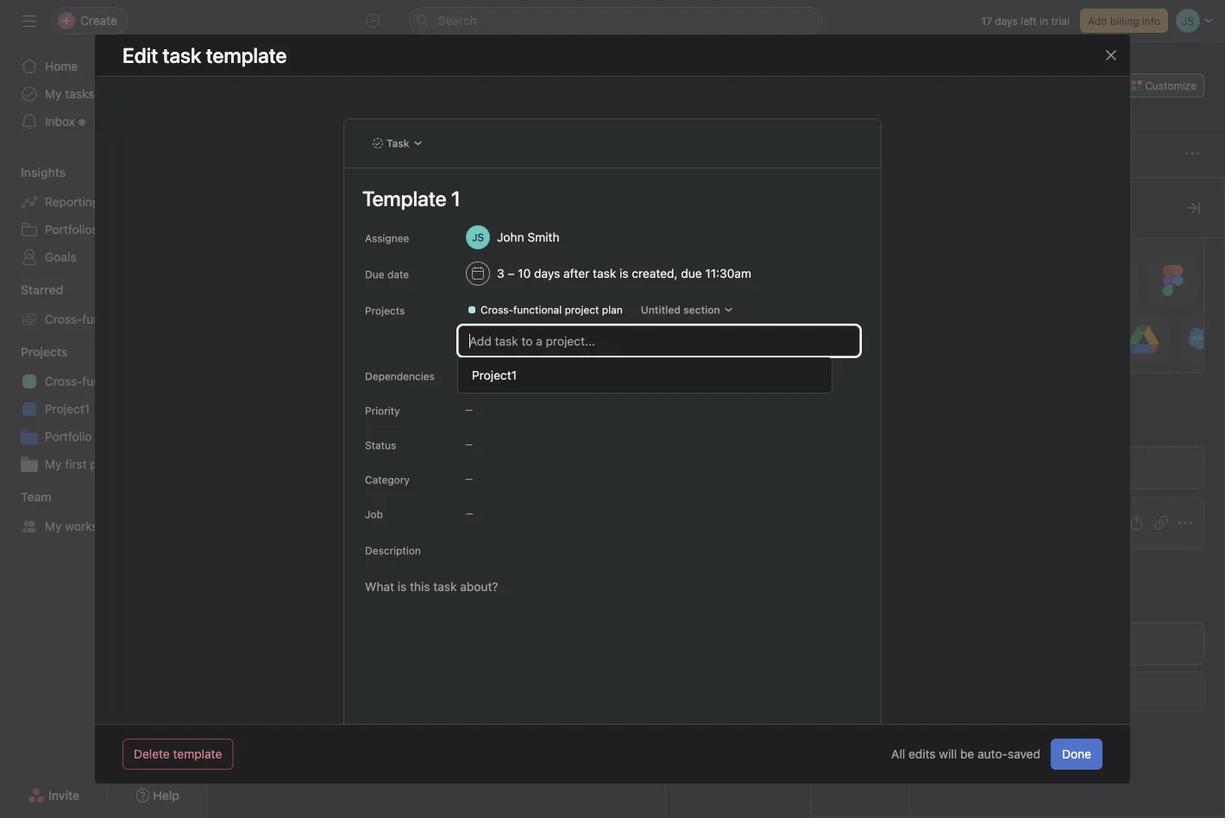 Task type: vqa. For each thing, say whether or not it's contained in the screenshot.
My first portfolio
yes



Task type: describe. For each thing, give the bounding box(es) containing it.
timeline
[[478, 108, 526, 123]]

timeline link
[[464, 106, 526, 125]]

0 vertical spatial priority
[[879, 188, 914, 200]]

2 vertical spatial untitled
[[256, 642, 307, 658]]

insights button
[[0, 164, 66, 181]]

smith for oct 23
[[724, 379, 752, 391]]

share form image
[[1131, 516, 1144, 530]]

my tasks
[[45, 87, 94, 101]]

my for my tasks
[[45, 87, 62, 101]]

1 horizontal spatial projects
[[365, 305, 405, 317]]

goals
[[45, 250, 76, 264]]

— for priority
[[465, 405, 473, 415]]

js button
[[972, 75, 993, 96]]

js inside button
[[977, 79, 989, 91]]

edit task template
[[123, 43, 287, 67]]

project inside the starred element
[[141, 312, 180, 326]]

inbox
[[45, 114, 75, 129]]

project inside projects element
[[141, 374, 180, 388]]

portfolio
[[90, 457, 137, 471]]

plan for 'cross-functional project plan' link within the starred element
[[183, 312, 207, 326]]

cross-functional project plan link inside the starred element
[[10, 306, 207, 333]]

search
[[438, 13, 477, 28]]

add for add dependencies
[[466, 369, 486, 381]]

— for status
[[465, 439, 473, 449]]

schedule kickoff meeting cell
[[208, 369, 666, 401]]

category
[[365, 474, 410, 486]]

reporting
[[45, 195, 99, 209]]

25
[[821, 379, 834, 391]]

inbox link
[[10, 108, 197, 135]]

description
[[365, 545, 421, 557]]

Share timeline with teammates text field
[[273, 408, 452, 425]]

info
[[1143, 15, 1161, 27]]

invite
[[48, 788, 80, 803]]

— button
[[458, 432, 562, 457]]

home link
[[10, 53, 197, 80]]

add for add section
[[256, 715, 282, 731]]

0 vertical spatial days
[[995, 15, 1018, 27]]

john smith button
[[458, 222, 588, 253]]

row containing js
[[208, 338, 1226, 370]]

plan for second 'cross-functional project plan' link from the top of the page
[[183, 374, 207, 388]]

all
[[892, 747, 906, 761]]

john smith for oct 23 – 25
[[697, 379, 752, 391]]

projects inside dropdown button
[[21, 345, 68, 359]]

17 days left in trial
[[982, 15, 1070, 27]]

starred button
[[0, 281, 63, 299]]

4 rules
[[844, 344, 877, 356]]

insights
[[21, 165, 66, 180]]

home
[[45, 59, 78, 73]]

Job text field
[[458, 498, 860, 529]]

3 – 10 days after task is created, due 11:30am button
[[458, 258, 780, 289]]

starred
[[21, 283, 63, 297]]

section inside untitled section popup button
[[684, 304, 720, 316]]

teams element
[[0, 482, 207, 544]]

task inside dropdown button
[[593, 266, 616, 280]]

projects button
[[0, 343, 68, 361]]

edit
[[123, 43, 158, 67]]

24
[[821, 348, 834, 360]]

4
[[844, 344, 850, 356]]

search list box
[[409, 7, 823, 35]]

3
[[497, 266, 505, 280]]

date
[[387, 268, 409, 280]]

oct for oct 23 – 25
[[776, 379, 794, 391]]

– for oct 20
[[812, 348, 818, 360]]

2 — text field from the top
[[1180, 401, 1226, 432]]

list
[[334, 108, 355, 123]]

section inside add section button
[[286, 715, 333, 731]]

— text field
[[1180, 370, 1226, 400]]

functional inside projects element
[[82, 374, 138, 388]]

10
[[518, 266, 531, 280]]

— button for category
[[458, 467, 562, 491]]

is
[[620, 266, 629, 280]]

my first portfolio link
[[10, 451, 197, 478]]

my workspace
[[45, 519, 125, 533]]

add section button
[[229, 708, 339, 739]]

calendar link
[[547, 106, 612, 125]]

dependencies
[[489, 369, 559, 381]]

0 horizontal spatial priority
[[365, 405, 400, 417]]

created,
[[632, 266, 678, 280]]

delete template button
[[123, 739, 233, 770]]

portfolio
[[45, 429, 92, 444]]

draft project brief cell
[[208, 338, 666, 370]]

portfolio 1 link
[[10, 423, 197, 451]]

billing
[[1111, 15, 1140, 27]]

smith inside dropdown button
[[528, 230, 560, 244]]

my for my workspace
[[45, 519, 62, 533]]

messages link
[[818, 106, 889, 125]]

dependencies
[[365, 370, 435, 382]]

0 vertical spatial template
[[839, 614, 882, 626]]

john for oct 20 – 24
[[697, 348, 721, 360]]

close details image
[[1187, 201, 1201, 215]]

left
[[1021, 15, 1037, 27]]

status
[[365, 439, 396, 451]]

– for oct 23
[[812, 379, 818, 391]]

1 untitled section button from the top
[[256, 221, 358, 252]]

global element
[[0, 42, 207, 146]]

untitled section button
[[633, 298, 742, 322]]

add dependencies
[[466, 369, 559, 381]]

projects element
[[0, 337, 207, 482]]

cross- for second 'cross-functional project plan' link from the top of the page
[[45, 374, 82, 388]]

2 cross-functional project plan link from the top
[[10, 368, 207, 395]]

trial
[[1052, 15, 1070, 27]]

be
[[961, 747, 975, 761]]

template inside the delete template button
[[173, 747, 222, 761]]

portfolios link
[[10, 216, 197, 243]]

close image
[[1105, 48, 1119, 62]]

will
[[939, 747, 957, 761]]

first
[[65, 457, 87, 471]]

saved
[[1008, 747, 1041, 761]]

list image
[[239, 63, 260, 84]]

cross- for 'cross-functional project plan' link within the starred element
[[45, 312, 82, 326]]

cross- down 3
[[481, 304, 513, 316]]

Schedule kickoff meeting text field
[[273, 377, 423, 394]]

1 for 1
[[429, 379, 434, 391]]

functional inside the starred element
[[82, 312, 138, 326]]

workflow
[[647, 108, 700, 123]]

share
[[1073, 79, 1101, 91]]

customize button
[[1124, 73, 1205, 98]]



Task type: locate. For each thing, give the bounding box(es) containing it.
1 vertical spatial john
[[697, 348, 721, 360]]

0 vertical spatial untitled section
[[256, 228, 358, 245]]

cross- inside projects element
[[45, 374, 82, 388]]

assignee
[[365, 232, 409, 244]]

0 vertical spatial –
[[508, 266, 515, 280]]

calendar
[[561, 108, 612, 123]]

my inside teams element
[[45, 519, 62, 533]]

2 vertical spatial my
[[45, 519, 62, 533]]

john smith for oct 20 – 24
[[697, 348, 752, 360]]

plan inside projects element
[[183, 374, 207, 388]]

my left tasks
[[45, 87, 62, 101]]

0 horizontal spatial projects
[[21, 345, 68, 359]]

2 my from the top
[[45, 457, 62, 471]]

customize
[[1145, 79, 1197, 91]]

cross-functional project plan down "after"
[[481, 304, 623, 316]]

2 vertical spatial john
[[697, 379, 721, 391]]

— text field down — text field
[[1180, 401, 1226, 432]]

workflow link
[[633, 106, 700, 125]]

search button
[[409, 7, 823, 35]]

0 vertical spatial cross-functional project plan link
[[10, 306, 207, 333]]

0 horizontal spatial job
[[365, 508, 383, 520]]

1 horizontal spatial priority
[[879, 188, 914, 200]]

done
[[1062, 747, 1092, 761]]

1 horizontal spatial template
[[839, 614, 882, 626]]

1 horizontal spatial 1
[[429, 379, 434, 391]]

1 vertical spatial my
[[45, 457, 62, 471]]

1 vertical spatial priority
[[365, 405, 400, 417]]

1 horizontal spatial job
[[1187, 188, 1205, 200]]

functional down goals link
[[82, 312, 138, 326]]

0 vertical spatial oct
[[776, 348, 794, 360]]

cross-
[[481, 304, 513, 316], [45, 312, 82, 326], [45, 374, 82, 388]]

1 vertical spatial 1
[[95, 429, 101, 444]]

add section
[[256, 715, 333, 731]]

0 vertical spatial 1
[[429, 379, 434, 391]]

project
[[565, 304, 599, 316], [141, 312, 180, 326], [141, 374, 180, 388]]

add to starred image
[[547, 66, 561, 80]]

john smith left 23
[[697, 379, 752, 391]]

portfolios
[[45, 222, 98, 236]]

1 vertical spatial untitled section button
[[256, 634, 358, 665]]

– right 3
[[508, 266, 515, 280]]

20
[[796, 348, 809, 360]]

1 vertical spatial add
[[466, 369, 486, 381]]

0 vertical spatial john smith
[[497, 230, 560, 244]]

js for oct 20 – 24
[[677, 348, 690, 360]]

team button
[[0, 488, 51, 506]]

dashboard link
[[721, 106, 797, 125]]

— down share timeline with teammates cell
[[465, 439, 473, 449]]

0 horizontal spatial task
[[593, 266, 616, 280]]

0 vertical spatial untitled section button
[[256, 221, 358, 252]]

2 vertical spatial john smith
[[697, 379, 752, 391]]

john inside dropdown button
[[497, 230, 524, 244]]

1 vertical spatial smith
[[724, 348, 752, 360]]

john smith down remove task from cross-functional project plan element
[[697, 348, 752, 360]]

untitled section up add section
[[256, 642, 358, 658]]

0 horizontal spatial 1
[[95, 429, 101, 444]]

hide sidebar image
[[22, 14, 36, 28]]

my tasks link
[[10, 80, 197, 108]]

— for category
[[465, 474, 473, 484]]

edits
[[909, 747, 936, 761]]

project down goals link
[[141, 312, 180, 326]]

Template Name text field
[[355, 179, 860, 218]]

john for oct 23 – 25
[[697, 379, 721, 391]]

None text field
[[280, 58, 515, 89]]

john down untitled section popup button
[[697, 348, 721, 360]]

due
[[365, 268, 385, 280]]

11:30am
[[705, 266, 752, 280]]

1 vertical spatial — text field
[[1180, 401, 1226, 432]]

messages
[[832, 108, 889, 123]]

Draft project brief text field
[[273, 346, 381, 363]]

0 vertical spatial —
[[465, 405, 473, 415]]

in
[[1040, 15, 1049, 27]]

project1
[[45, 402, 90, 416]]

john smith
[[497, 230, 560, 244], [697, 348, 752, 360], [697, 379, 752, 391]]

due
[[681, 266, 702, 280]]

portfolio 1
[[45, 429, 101, 444]]

john
[[497, 230, 524, 244], [697, 348, 721, 360], [697, 379, 721, 391]]

due date
[[365, 268, 409, 280]]

cross-functional project plan inside the starred element
[[45, 312, 207, 326]]

1 vertical spatial oct
[[776, 379, 794, 391]]

— down — dropdown button
[[465, 474, 473, 484]]

functional up project1 link
[[82, 374, 138, 388]]

untitled
[[256, 228, 307, 245], [641, 304, 681, 316], [256, 642, 307, 658]]

2 horizontal spatial add
[[1088, 15, 1108, 27]]

cross- inside the starred element
[[45, 312, 82, 326]]

insights element
[[0, 157, 207, 274]]

john smith up 10
[[497, 230, 560, 244]]

1 oct from the top
[[776, 348, 794, 360]]

0 vertical spatial job
[[1187, 188, 1205, 200]]

js down add task to a project... "text field"
[[677, 379, 690, 391]]

3 my from the top
[[45, 519, 62, 533]]

smith left 23
[[724, 379, 752, 391]]

header to do tree grid
[[208, 338, 1226, 463]]

2 — from the top
[[465, 439, 473, 449]]

functional down 10
[[513, 304, 562, 316]]

untitled section left 'assignee'
[[256, 228, 358, 245]]

projects
[[365, 305, 405, 317], [21, 345, 68, 359]]

plan
[[602, 304, 623, 316], [183, 312, 207, 326], [183, 374, 207, 388]]

cross- down starred
[[45, 312, 82, 326]]

0 vertical spatial untitled
[[256, 228, 307, 245]]

cross-functional project plan up project1 link
[[45, 374, 207, 388]]

— down the "schedule kickoff meeting" cell
[[465, 405, 473, 415]]

delete template
[[134, 747, 222, 761]]

– left 24
[[812, 348, 818, 360]]

oct left 23
[[776, 379, 794, 391]]

0 vertical spatial smith
[[528, 230, 560, 244]]

2 vertical spatial add
[[256, 715, 282, 731]]

1 vertical spatial js
[[677, 348, 690, 360]]

js for oct 23 – 25
[[677, 379, 690, 391]]

goals link
[[10, 243, 197, 271]]

my inside projects element
[[45, 457, 62, 471]]

days right 17
[[995, 15, 1018, 27]]

— button up — dropdown button
[[458, 398, 562, 422]]

1 vertical spatial task
[[854, 598, 875, 610]]

task button
[[365, 131, 431, 155]]

1 vertical spatial —
[[465, 439, 473, 449]]

1 vertical spatial untitled section
[[641, 304, 720, 316]]

john smith inside dropdown button
[[497, 230, 560, 244]]

share timeline with teammates cell
[[208, 400, 666, 432]]

job up the "close details" image
[[1187, 188, 1205, 200]]

plan inside the starred element
[[183, 312, 207, 326]]

untitled section up add task to a project... "text field"
[[641, 304, 720, 316]]

0 vertical spatial js
[[977, 79, 989, 91]]

1 inside the portfolio 1 link
[[95, 429, 101, 444]]

task inside 1 task template
[[854, 598, 875, 610]]

my left first
[[45, 457, 62, 471]]

untitled section button up add section
[[256, 634, 358, 665]]

copy form link image
[[1155, 516, 1169, 530]]

untitled section button left 'assignee'
[[256, 221, 358, 252]]

add billing info
[[1088, 15, 1161, 27]]

my first portfolio
[[45, 457, 137, 471]]

2 — button from the top
[[458, 467, 562, 491]]

— inside dropdown button
[[465, 439, 473, 449]]

template
[[839, 614, 882, 626], [173, 747, 222, 761]]

board
[[410, 108, 444, 123]]

reporting link
[[10, 188, 197, 216]]

0 vertical spatial projects
[[365, 305, 405, 317]]

workspace
[[65, 519, 125, 533]]

dashboard
[[735, 108, 797, 123]]

oct 23 – 25
[[776, 379, 834, 391]]

1
[[429, 379, 434, 391], [95, 429, 101, 444], [846, 598, 851, 610]]

days inside 3 – 10 days after task is created, due 11:30am dropdown button
[[534, 266, 560, 280]]

smith up 10
[[528, 230, 560, 244]]

untitled inside popup button
[[641, 304, 681, 316]]

js down untitled section popup button
[[677, 348, 690, 360]]

add for add billing info
[[1088, 15, 1108, 27]]

1 for 1 task template
[[846, 598, 851, 610]]

untitled section inside popup button
[[641, 304, 720, 316]]

cross-functional project plan link up project1
[[10, 368, 207, 395]]

share button
[[1052, 73, 1109, 98]]

– inside dropdown button
[[508, 266, 515, 280]]

1 — from the top
[[465, 405, 473, 415]]

1 vertical spatial john smith
[[697, 348, 752, 360]]

js down 17
[[977, 79, 989, 91]]

add inside button
[[1088, 15, 1108, 27]]

2 vertical spatial –
[[812, 379, 818, 391]]

team
[[21, 490, 51, 504]]

0 vertical spatial — button
[[458, 398, 562, 422]]

john down add task to a project... "text field"
[[697, 379, 721, 391]]

2 vertical spatial smith
[[724, 379, 752, 391]]

2 untitled section button from the top
[[256, 634, 358, 665]]

cross-functional project plan
[[481, 304, 623, 316], [45, 312, 207, 326], [45, 374, 207, 388]]

cross-functional project plan inside projects element
[[45, 374, 207, 388]]

row containing priority
[[208, 178, 1226, 210]]

row containing 1
[[208, 369, 1226, 401]]

1 horizontal spatial task
[[854, 598, 875, 610]]

oct for oct 20 – 24
[[776, 348, 794, 360]]

0 horizontal spatial days
[[534, 266, 560, 280]]

17
[[982, 15, 992, 27]]

remove task from cross-functional project plan element
[[745, 298, 770, 322]]

my
[[45, 87, 62, 101], [45, 457, 62, 471], [45, 519, 62, 533]]

1 inside 1 task template
[[846, 598, 851, 610]]

all edits will be auto-saved
[[892, 747, 1041, 761]]

1 cross-functional project plan link from the top
[[10, 306, 207, 333]]

1 vertical spatial — button
[[458, 467, 562, 491]]

auto-
[[978, 747, 1008, 761]]

add inside button
[[466, 369, 486, 381]]

js
[[977, 79, 989, 91], [677, 348, 690, 360], [677, 379, 690, 391]]

2 vertical spatial untitled section
[[256, 642, 358, 658]]

2 vertical spatial 1
[[846, 598, 851, 610]]

add dependencies button
[[458, 363, 567, 388]]

cross- up project1
[[45, 374, 82, 388]]

projects down due date
[[365, 305, 405, 317]]

0 vertical spatial my
[[45, 87, 62, 101]]

1 vertical spatial untitled
[[641, 304, 681, 316]]

–
[[508, 266, 515, 280], [812, 348, 818, 360], [812, 379, 818, 391]]

—
[[465, 405, 473, 415], [465, 439, 473, 449], [465, 474, 473, 484]]

john up 3
[[497, 230, 524, 244]]

tasks
[[65, 87, 94, 101]]

23
[[796, 379, 809, 391]]

cell
[[768, 400, 872, 432]]

1 vertical spatial –
[[812, 348, 818, 360]]

after
[[564, 266, 590, 280]]

cross-functional project plan down goals link
[[45, 312, 207, 326]]

1 — button from the top
[[458, 398, 562, 422]]

2 oct from the top
[[776, 379, 794, 391]]

1 vertical spatial job
[[365, 508, 383, 520]]

row
[[208, 178, 1226, 210], [229, 209, 1226, 211], [208, 258, 1226, 291], [208, 338, 1226, 370], [208, 369, 1226, 401], [208, 400, 1226, 432], [208, 432, 1226, 463], [208, 511, 1226, 544], [208, 591, 1226, 624], [208, 671, 1226, 704]]

smith for oct 20
[[724, 348, 752, 360]]

1 vertical spatial cross-functional project plan link
[[10, 368, 207, 395]]

cross-functional project plan link down goals link
[[10, 306, 207, 333]]

0 horizontal spatial template
[[173, 747, 222, 761]]

my workspace link
[[10, 513, 197, 540]]

2 horizontal spatial 1
[[846, 598, 851, 610]]

1 vertical spatial days
[[534, 266, 560, 280]]

1 vertical spatial template
[[173, 747, 222, 761]]

1 horizontal spatial add
[[466, 369, 486, 381]]

cross-functional project plan link
[[10, 306, 207, 333], [10, 368, 207, 395]]

1 my from the top
[[45, 87, 62, 101]]

delete
[[134, 747, 170, 761]]

1 task template
[[839, 598, 882, 626]]

board link
[[396, 106, 444, 125]]

– left 25
[[812, 379, 818, 391]]

1 — text field from the top
[[1180, 339, 1226, 369]]

1 button
[[426, 377, 451, 394]]

0 vertical spatial john
[[497, 230, 524, 244]]

task template
[[163, 43, 287, 67]]

— text field
[[1180, 339, 1226, 369], [1180, 401, 1226, 432]]

2 vertical spatial —
[[465, 474, 473, 484]]

project down "after"
[[565, 304, 599, 316]]

0 vertical spatial — text field
[[1180, 339, 1226, 369]]

priority
[[879, 188, 914, 200], [365, 405, 400, 417]]

untitled section
[[256, 228, 358, 245], [641, 304, 720, 316], [256, 642, 358, 658]]

add billing info button
[[1080, 9, 1169, 33]]

1 inside '1' button
[[429, 379, 434, 391]]

1 horizontal spatial days
[[995, 15, 1018, 27]]

task
[[593, 266, 616, 280], [854, 598, 875, 610]]

list link
[[320, 106, 355, 125]]

Add task to a project... text field
[[458, 325, 860, 356]]

project1 link
[[10, 395, 197, 423]]

rules
[[853, 344, 877, 356]]

my for my first portfolio
[[45, 457, 62, 471]]

days right 10
[[534, 266, 560, 280]]

0 vertical spatial task
[[593, 266, 616, 280]]

0 vertical spatial add
[[1088, 15, 1108, 27]]

oct left 20
[[776, 348, 794, 360]]

— button for priority
[[458, 398, 562, 422]]

my down "team" in the bottom left of the page
[[45, 519, 62, 533]]

job down category
[[365, 508, 383, 520]]

project up project1 link
[[141, 374, 180, 388]]

2 vertical spatial js
[[677, 379, 690, 391]]

projects up project1
[[21, 345, 68, 359]]

3 — from the top
[[465, 474, 473, 484]]

job
[[1187, 188, 1205, 200], [365, 508, 383, 520]]

my inside global element
[[45, 87, 62, 101]]

— text field up — text field
[[1180, 339, 1226, 369]]

add inside button
[[256, 715, 282, 731]]

0 horizontal spatial add
[[256, 715, 282, 731]]

— button down — dropdown button
[[458, 467, 562, 491]]

smith down remove task from cross-functional project plan element
[[724, 348, 752, 360]]

starred element
[[0, 274, 207, 337]]

section
[[311, 228, 358, 245], [684, 304, 720, 316], [311, 642, 358, 658], [286, 715, 333, 731]]

1 vertical spatial projects
[[21, 345, 68, 359]]



